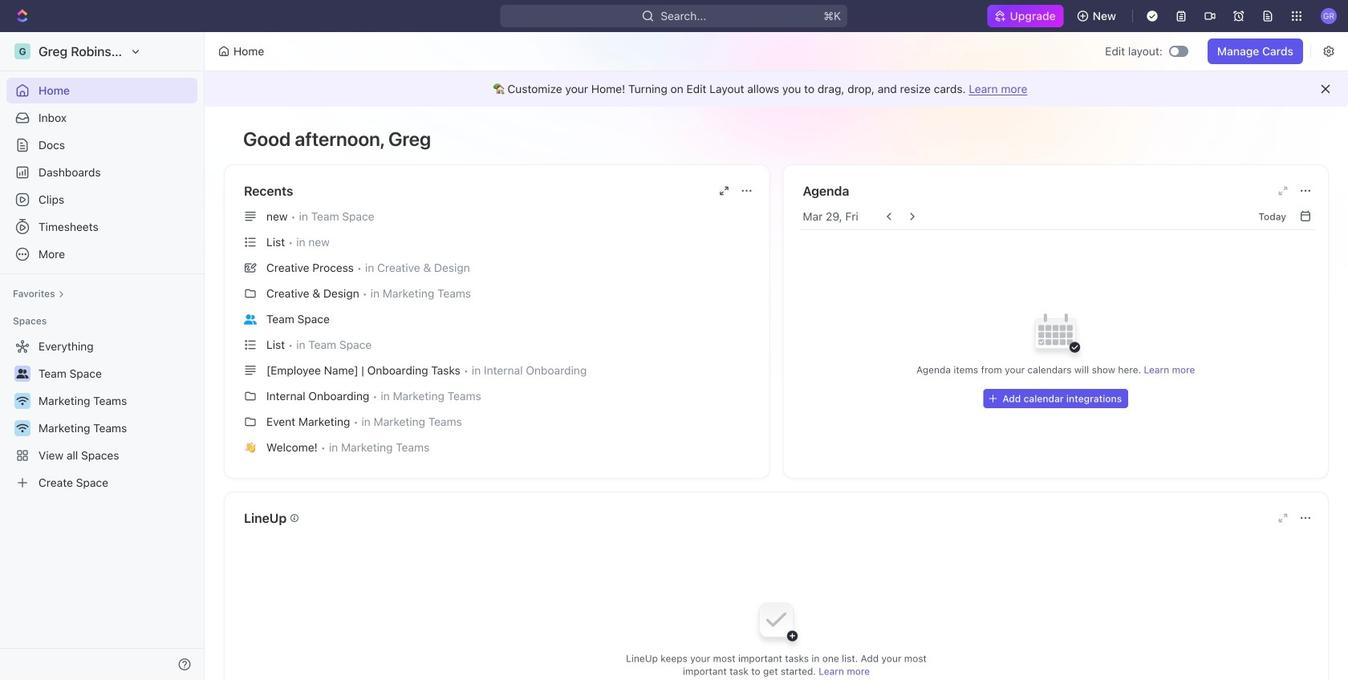 Task type: vqa. For each thing, say whether or not it's contained in the screenshot.
Search tasks... text field at the top of the page
no



Task type: locate. For each thing, give the bounding box(es) containing it.
1 horizontal spatial user group image
[[244, 315, 257, 325]]

1 vertical spatial user group image
[[16, 369, 28, 379]]

0 vertical spatial user group image
[[244, 315, 257, 325]]

user group image
[[244, 315, 257, 325], [16, 369, 28, 379]]

alert
[[205, 71, 1349, 107]]

wifi image
[[16, 424, 28, 433]]

sidebar navigation
[[0, 32, 208, 681]]

tree
[[6, 334, 197, 496]]

greg robinson's workspace, , element
[[14, 43, 31, 59]]



Task type: describe. For each thing, give the bounding box(es) containing it.
tree inside sidebar "navigation"
[[6, 334, 197, 496]]

0 horizontal spatial user group image
[[16, 369, 28, 379]]

wifi image
[[16, 397, 28, 406]]



